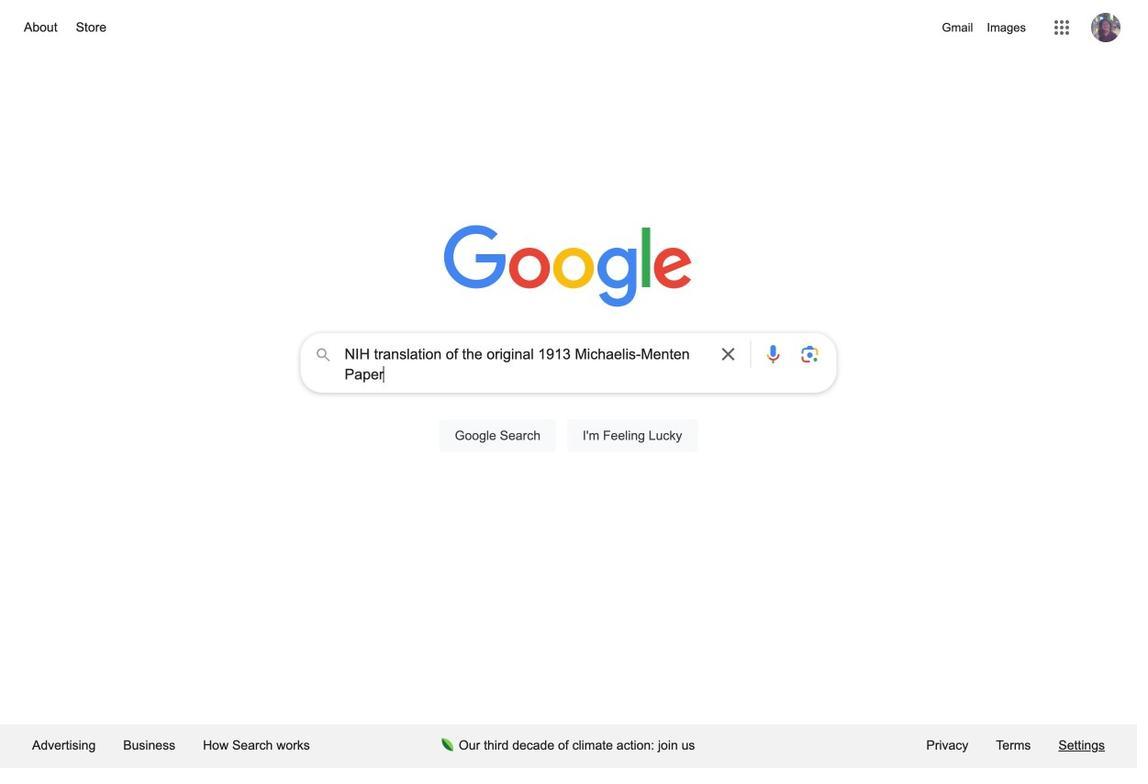 Task type: vqa. For each thing, say whether or not it's contained in the screenshot.
1st entire trip from the top of the page
no



Task type: locate. For each thing, give the bounding box(es) containing it.
search by voice image
[[762, 343, 784, 365]]

google image
[[444, 225, 693, 309]]

Search text field
[[345, 344, 706, 385]]

None search field
[[18, 328, 1119, 474]]

search by image image
[[799, 343, 821, 365]]



